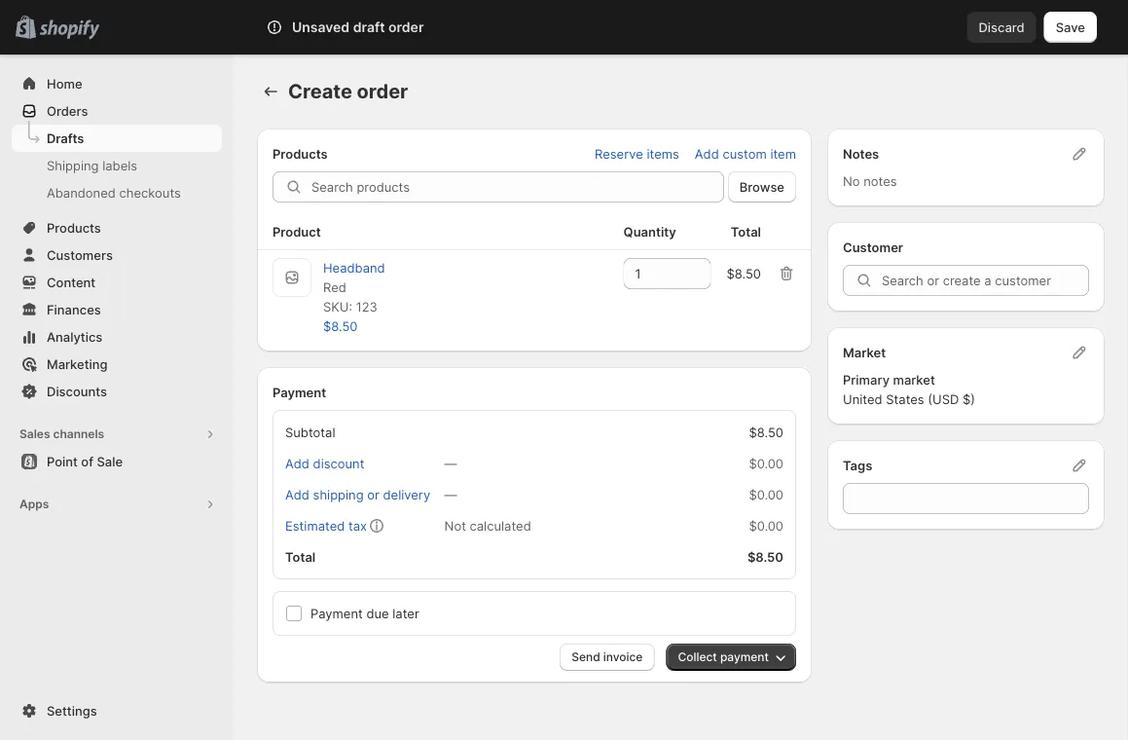 Task type: locate. For each thing, give the bounding box(es) containing it.
2 — from the top
[[445, 487, 457, 502]]

shipping labels
[[47, 158, 137, 173]]

$8.50
[[727, 266, 761, 281], [323, 318, 358, 334], [749, 425, 784, 440], [748, 549, 784, 564]]

not
[[445, 518, 466, 533]]

united
[[843, 391, 883, 407]]

collect
[[678, 650, 717, 664]]

point of sale button
[[0, 448, 234, 475]]

add down subtotal
[[285, 456, 310, 471]]

tags
[[843, 458, 873, 473]]

browse button
[[728, 171, 797, 203]]

customers link
[[12, 241, 222, 269]]

1 vertical spatial $0.00
[[749, 487, 784, 502]]

$0.00 for add shipping or delivery
[[749, 487, 784, 502]]

0 vertical spatial add
[[695, 146, 719, 161]]

create
[[288, 79, 352, 103]]

headband red sku: 123 $8.50
[[323, 260, 385, 334]]

payment for payment due later
[[311, 606, 363, 621]]

total down browse button
[[731, 224, 761, 239]]

products
[[273, 146, 328, 161], [47, 220, 101, 235]]

1 vertical spatial total
[[285, 549, 316, 564]]

or
[[367, 487, 380, 502]]

collect payment button
[[666, 644, 797, 671]]

checkouts
[[119, 185, 181, 200]]

2 vertical spatial $0.00
[[749, 518, 784, 533]]

later
[[393, 606, 419, 621]]

discount
[[313, 456, 365, 471]]

finances
[[47, 302, 101, 317]]

products up customers
[[47, 220, 101, 235]]

quantity
[[624, 224, 676, 239]]

1 $0.00 from the top
[[749, 456, 784, 471]]

states
[[886, 391, 925, 407]]

— for add shipping or delivery
[[445, 487, 457, 502]]

1 — from the top
[[445, 456, 457, 471]]

payment
[[273, 385, 326, 400], [311, 606, 363, 621]]

estimated tax button
[[274, 512, 379, 539]]

home
[[47, 76, 82, 91]]

1 vertical spatial products
[[47, 220, 101, 235]]

add up estimated
[[285, 487, 310, 502]]

1 vertical spatial add
[[285, 456, 310, 471]]

None number field
[[624, 258, 682, 289]]

3 $0.00 from the top
[[749, 518, 784, 533]]

products down create
[[273, 146, 328, 161]]

send
[[572, 650, 600, 664]]

point of sale
[[47, 454, 123, 469]]

abandoned checkouts
[[47, 185, 181, 200]]

orders
[[47, 103, 88, 118]]

content link
[[12, 269, 222, 296]]

draft
[[353, 19, 385, 36]]

search button
[[282, 12, 847, 43]]

0 vertical spatial —
[[445, 456, 457, 471]]

1 horizontal spatial products
[[273, 146, 328, 161]]

total down estimated
[[285, 549, 316, 564]]

reserve items button
[[583, 140, 691, 167]]

add for add shipping or delivery
[[285, 487, 310, 502]]

add left custom
[[695, 146, 719, 161]]

shopify image
[[39, 20, 100, 39]]

add for add discount
[[285, 456, 310, 471]]

payment left due
[[311, 606, 363, 621]]

discounts link
[[12, 378, 222, 405]]

0 vertical spatial order
[[389, 19, 424, 36]]

0 horizontal spatial products
[[47, 220, 101, 235]]

$0.00
[[749, 456, 784, 471], [749, 487, 784, 502], [749, 518, 784, 533]]

order right draft
[[389, 19, 424, 36]]

0 vertical spatial payment
[[273, 385, 326, 400]]

create order
[[288, 79, 408, 103]]

1 vertical spatial payment
[[311, 606, 363, 621]]

estimated tax
[[285, 518, 367, 533]]

products link
[[12, 214, 222, 241]]

due
[[367, 606, 389, 621]]

red
[[323, 279, 347, 295]]

0 vertical spatial total
[[731, 224, 761, 239]]

search
[[314, 19, 355, 35]]

2 vertical spatial add
[[285, 487, 310, 502]]

reserve items
[[595, 146, 680, 161]]

estimated
[[285, 518, 345, 533]]

primary
[[843, 372, 890, 387]]

$8.50 inside headband red sku: 123 $8.50
[[323, 318, 358, 334]]

product
[[273, 224, 321, 239]]

discard
[[979, 19, 1025, 35]]

sales
[[19, 427, 50, 441]]

(usd
[[928, 391, 959, 407]]

None text field
[[843, 483, 1090, 514]]

analytics
[[47, 329, 103, 344]]

channels
[[53, 427, 104, 441]]

order
[[389, 19, 424, 36], [357, 79, 408, 103]]

1 vertical spatial —
[[445, 487, 457, 502]]

0 vertical spatial $0.00
[[749, 456, 784, 471]]

sku:
[[323, 299, 352, 314]]

Search products text field
[[312, 171, 724, 203]]

2 $0.00 from the top
[[749, 487, 784, 502]]

order right create
[[357, 79, 408, 103]]

sale
[[97, 454, 123, 469]]

— for add discount
[[445, 456, 457, 471]]

labels
[[102, 158, 137, 173]]

discounts
[[47, 384, 107, 399]]

—
[[445, 456, 457, 471], [445, 487, 457, 502]]

payment for payment
[[273, 385, 326, 400]]

payment up subtotal
[[273, 385, 326, 400]]

calculated
[[470, 518, 531, 533]]

shipping
[[47, 158, 99, 173]]

market
[[843, 345, 886, 360]]

drafts link
[[12, 125, 222, 152]]

primary market united states (usd $)
[[843, 372, 976, 407]]

apps
[[19, 497, 49, 511]]



Task type: describe. For each thing, give the bounding box(es) containing it.
content
[[47, 275, 96, 290]]

discard link
[[967, 12, 1037, 43]]

Search or create a customer text field
[[882, 265, 1090, 296]]

collect payment
[[678, 650, 769, 664]]

analytics link
[[12, 323, 222, 351]]

0 vertical spatial products
[[273, 146, 328, 161]]

delivery
[[383, 487, 431, 502]]

headband link
[[323, 260, 385, 275]]

save
[[1056, 19, 1086, 35]]

shipping labels link
[[12, 152, 222, 179]]

item
[[771, 146, 797, 161]]

save button
[[1045, 12, 1097, 43]]

sales channels
[[19, 427, 104, 441]]

of
[[81, 454, 93, 469]]

add for add custom item
[[695, 146, 719, 161]]

$8.50 button
[[312, 313, 369, 340]]

abandoned
[[47, 185, 116, 200]]

items
[[647, 146, 680, 161]]

home link
[[12, 70, 222, 97]]

0 horizontal spatial total
[[285, 549, 316, 564]]

point of sale link
[[12, 448, 222, 475]]

customer
[[843, 240, 904, 255]]

add shipping or delivery button
[[274, 481, 442, 508]]

finances link
[[12, 296, 222, 323]]

tax
[[349, 518, 367, 533]]

settings
[[47, 703, 97, 718]]

123
[[356, 299, 378, 314]]

market
[[893, 372, 936, 387]]

payment due later
[[311, 606, 419, 621]]

abandoned checkouts link
[[12, 179, 222, 206]]

browse
[[740, 179, 785, 194]]

shipping
[[313, 487, 364, 502]]

settings link
[[12, 697, 222, 724]]

add custom item button
[[683, 140, 808, 167]]

notes
[[864, 173, 897, 188]]

not calculated
[[445, 518, 531, 533]]

notes
[[843, 146, 880, 161]]

drafts
[[47, 130, 84, 146]]

apps button
[[12, 491, 222, 518]]

unsaved draft order
[[292, 19, 424, 36]]

marketing link
[[12, 351, 222, 378]]

custom
[[723, 146, 767, 161]]

customers
[[47, 247, 113, 262]]

1 horizontal spatial total
[[731, 224, 761, 239]]

add discount
[[285, 456, 365, 471]]

sales channels button
[[12, 421, 222, 448]]

no
[[843, 173, 860, 188]]

add custom item
[[695, 146, 797, 161]]

$)
[[963, 391, 976, 407]]

point
[[47, 454, 78, 469]]

orders link
[[12, 97, 222, 125]]

unsaved
[[292, 19, 350, 36]]

headband
[[323, 260, 385, 275]]

invoice
[[604, 650, 643, 664]]

reserve
[[595, 146, 643, 161]]

send invoice button
[[560, 644, 655, 671]]

add discount button
[[274, 450, 376, 477]]

$0.00 for add discount
[[749, 456, 784, 471]]

subtotal
[[285, 425, 335, 440]]

add shipping or delivery
[[285, 487, 431, 502]]

marketing
[[47, 356, 108, 371]]

payment
[[721, 650, 769, 664]]

no notes
[[843, 173, 897, 188]]

send invoice
[[572, 650, 643, 664]]

1 vertical spatial order
[[357, 79, 408, 103]]



Task type: vqa. For each thing, say whether or not it's contained in the screenshot.
the Reserve items button on the top
yes



